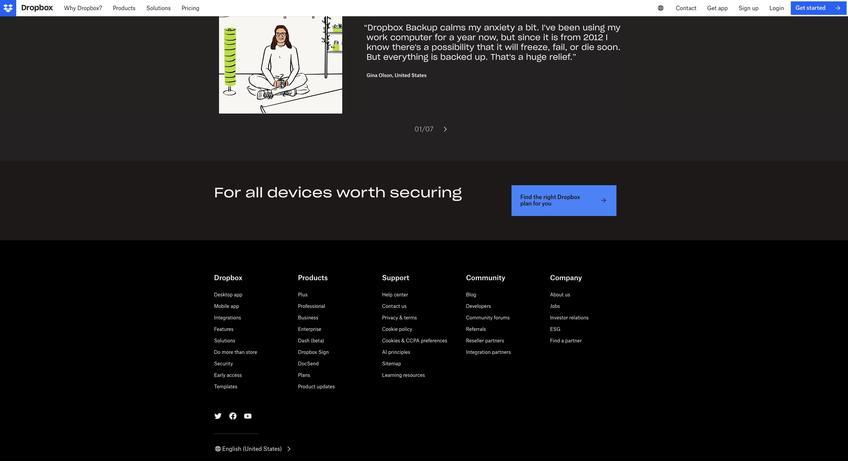 Task type: locate. For each thing, give the bounding box(es) containing it.
a
[[518, 22, 523, 33], [449, 32, 454, 43], [424, 42, 429, 52], [518, 52, 524, 62], [561, 338, 564, 344]]

(beta)
[[311, 338, 324, 344]]

find inside find the right dropbox plan for you
[[520, 194, 532, 201]]

why dropbox?
[[64, 5, 102, 12]]

help center
[[382, 292, 408, 298]]

1 vertical spatial products
[[298, 274, 328, 282]]

you
[[542, 201, 552, 207]]

dropbox for dropbox
[[214, 274, 242, 282]]

2 vertical spatial app
[[231, 304, 239, 309]]

mobile app
[[214, 304, 239, 309]]

product updates link
[[298, 384, 335, 390]]

0 vertical spatial contact
[[676, 5, 697, 12]]

1 vertical spatial solutions
[[214, 338, 235, 344]]

it
[[543, 32, 549, 43], [497, 42, 502, 52]]

i've
[[542, 22, 556, 33]]

early access
[[214, 373, 242, 378]]

community down developers link
[[466, 315, 493, 321]]

terms
[[404, 315, 417, 321]]

0 vertical spatial for
[[435, 32, 447, 43]]

1 vertical spatial find
[[550, 338, 560, 344]]

community forums
[[466, 315, 510, 321]]

2 horizontal spatial dropbox
[[558, 194, 580, 201]]

find for find a partner
[[550, 338, 560, 344]]

2 vertical spatial dropbox
[[298, 350, 317, 355]]

0 horizontal spatial us
[[401, 304, 407, 309]]

templates
[[214, 384, 237, 390]]

us right about
[[565, 292, 570, 298]]

0 vertical spatial find
[[520, 194, 532, 201]]

is
[[551, 32, 558, 43], [431, 52, 438, 62]]

for
[[214, 184, 241, 202]]

all
[[245, 184, 263, 202]]

find down esg link
[[550, 338, 560, 344]]

1 vertical spatial is
[[431, 52, 438, 62]]

partners down reseller partners link
[[492, 350, 511, 355]]

dropbox for dropbox sign
[[298, 350, 317, 355]]

app inside dropdown button
[[718, 5, 728, 12]]

is left backed
[[431, 52, 438, 62]]

app right mobile
[[231, 304, 239, 309]]

soon.
[[597, 42, 621, 52]]

learning resources link
[[382, 373, 425, 378]]

get left started
[[796, 5, 805, 11]]

ai principles link
[[382, 350, 410, 355]]

pricing
[[182, 5, 199, 12]]

1 horizontal spatial dropbox
[[298, 350, 317, 355]]

ccpa
[[406, 338, 420, 344]]

store
[[246, 350, 257, 355]]

& for privacy
[[399, 315, 403, 321]]

plans link
[[298, 373, 310, 378]]

securing
[[390, 184, 462, 202]]

more
[[222, 350, 233, 355]]

contact us
[[382, 304, 407, 309]]

products button
[[107, 0, 141, 16]]

i
[[606, 32, 608, 43]]

blog
[[466, 292, 476, 298]]

referrals
[[466, 327, 486, 332]]

solutions
[[146, 5, 171, 12], [214, 338, 235, 344]]

1 horizontal spatial is
[[551, 32, 558, 43]]

2012
[[584, 32, 603, 43]]

1 vertical spatial sign
[[318, 350, 329, 355]]

contact for contact us
[[382, 304, 400, 309]]

1 vertical spatial &
[[401, 338, 405, 344]]

it right bit.
[[543, 32, 549, 43]]

0 horizontal spatial dropbox
[[214, 274, 242, 282]]

get right 'contact' popup button
[[707, 5, 717, 12]]

early
[[214, 373, 225, 378]]

get inside "link"
[[796, 5, 805, 11]]

integrations
[[214, 315, 241, 321]]

privacy
[[382, 315, 398, 321]]

1 horizontal spatial products
[[298, 274, 328, 282]]

app
[[718, 5, 728, 12], [234, 292, 242, 298], [231, 304, 239, 309]]

ai principles
[[382, 350, 410, 355]]

sign up
[[739, 5, 759, 12]]

app left the sign up link
[[718, 5, 728, 12]]

english
[[222, 446, 241, 453]]

reseller partners
[[466, 338, 504, 344]]

dropbox up docsend
[[298, 350, 317, 355]]

0 horizontal spatial solutions
[[146, 5, 171, 12]]

using
[[583, 22, 605, 33]]

an illustration of a woman sitting cross-legged on a floor next to a yoga mat and a floor lamp image
[[219, 0, 342, 114]]

a left bit.
[[518, 22, 523, 33]]

0 horizontal spatial products
[[113, 5, 136, 12]]

us for contact us
[[401, 304, 407, 309]]

professional link
[[298, 304, 325, 309]]

year
[[457, 32, 476, 43]]

business
[[298, 315, 318, 321]]

my right calms
[[468, 22, 481, 33]]

integration partners link
[[466, 350, 511, 355]]

integration partners
[[466, 350, 511, 355]]

sign up link
[[733, 0, 764, 16]]

0 horizontal spatial is
[[431, 52, 438, 62]]

0 horizontal spatial for
[[435, 32, 447, 43]]

0 vertical spatial &
[[399, 315, 403, 321]]

why dropbox? button
[[59, 0, 107, 16]]

cookies
[[382, 338, 400, 344]]

reseller
[[466, 338, 484, 344]]

0 vertical spatial products
[[113, 5, 136, 12]]

& left ccpa
[[401, 338, 405, 344]]

get for get started
[[796, 5, 805, 11]]

contact left "get app"
[[676, 5, 697, 12]]

2 community from the top
[[466, 315, 493, 321]]

contact inside popup button
[[676, 5, 697, 12]]

us down center
[[401, 304, 407, 309]]

0 vertical spatial partners
[[485, 338, 504, 344]]

been
[[558, 22, 580, 33]]

started
[[807, 5, 826, 11]]

app right the desktop
[[234, 292, 242, 298]]

solutions left pricing in the left of the page
[[146, 5, 171, 12]]

for left you
[[533, 201, 541, 207]]

1 vertical spatial community
[[466, 315, 493, 321]]

0 horizontal spatial my
[[468, 22, 481, 33]]

products inside footer
[[298, 274, 328, 282]]

a inside footer
[[561, 338, 564, 344]]

1 vertical spatial partners
[[492, 350, 511, 355]]

business link
[[298, 315, 318, 321]]

1 community from the top
[[466, 274, 505, 282]]

1 horizontal spatial for
[[533, 201, 541, 207]]

1 horizontal spatial it
[[543, 32, 549, 43]]

partners for integration partners
[[492, 350, 511, 355]]

1 vertical spatial app
[[234, 292, 242, 298]]

for
[[435, 32, 447, 43], [533, 201, 541, 207]]

that
[[477, 42, 494, 52]]

1 horizontal spatial get
[[796, 5, 805, 11]]

1 horizontal spatial us
[[565, 292, 570, 298]]

1 vertical spatial contact
[[382, 304, 400, 309]]

english (united states) button
[[214, 445, 293, 454]]

sign down (beta)
[[318, 350, 329, 355]]

do more than store
[[214, 350, 257, 355]]

community
[[466, 274, 505, 282], [466, 315, 493, 321]]

sitemap
[[382, 361, 401, 367]]

app for desktop app
[[234, 292, 242, 298]]

app for get app
[[718, 5, 728, 12]]

1 vertical spatial dropbox
[[214, 274, 242, 282]]

a left partner
[[561, 338, 564, 344]]

desktop app link
[[214, 292, 242, 298]]

contact inside footer
[[382, 304, 400, 309]]

find left the the
[[520, 194, 532, 201]]

1 vertical spatial for
[[533, 201, 541, 207]]

solutions down features link
[[214, 338, 235, 344]]

partners up integration partners
[[485, 338, 504, 344]]

1 horizontal spatial find
[[550, 338, 560, 344]]

learning
[[382, 373, 402, 378]]

dash (beta)
[[298, 338, 324, 344]]

1 my from the left
[[468, 22, 481, 33]]

esg link
[[550, 327, 561, 332]]

1 horizontal spatial contact
[[676, 5, 697, 12]]

1 horizontal spatial solutions
[[214, 338, 235, 344]]

dropbox right right on the top of page
[[558, 194, 580, 201]]

my up soon. in the top of the page
[[608, 22, 621, 33]]

sign left up
[[739, 5, 751, 12]]

1 horizontal spatial my
[[608, 22, 621, 33]]

get inside dropdown button
[[707, 5, 717, 12]]

0 vertical spatial community
[[466, 274, 505, 282]]

& left "terms"
[[399, 315, 403, 321]]

products inside products dropdown button
[[113, 5, 136, 12]]

policy
[[399, 327, 412, 332]]

it left will at right top
[[497, 42, 502, 52]]

resources
[[403, 373, 425, 378]]

contact up 'privacy'
[[382, 304, 400, 309]]

gina olson, united states
[[367, 73, 427, 78]]

0 vertical spatial solutions
[[146, 5, 171, 12]]

get started
[[796, 5, 826, 11]]

get for get app
[[707, 5, 717, 12]]

enterprise link
[[298, 327, 321, 332]]

that's
[[491, 52, 516, 62]]

&
[[399, 315, 403, 321], [401, 338, 405, 344]]

0 vertical spatial us
[[565, 292, 570, 298]]

0 vertical spatial sign
[[739, 5, 751, 12]]

but
[[367, 52, 381, 62]]

0 vertical spatial app
[[718, 5, 728, 12]]

partner
[[565, 338, 582, 344]]

is left from
[[551, 32, 558, 43]]

huge
[[526, 52, 547, 62]]

0 horizontal spatial sign
[[318, 350, 329, 355]]

desktop app
[[214, 292, 242, 298]]

0 horizontal spatial find
[[520, 194, 532, 201]]

0 vertical spatial is
[[551, 32, 558, 43]]

0 horizontal spatial get
[[707, 5, 717, 12]]

dropbox up desktop app
[[214, 274, 242, 282]]

will
[[505, 42, 518, 52]]

1 vertical spatial us
[[401, 304, 407, 309]]

community up blog
[[466, 274, 505, 282]]

a right there's
[[424, 42, 429, 52]]

0 vertical spatial dropbox
[[558, 194, 580, 201]]

0 horizontal spatial contact
[[382, 304, 400, 309]]

investor relations
[[550, 315, 589, 321]]

developers
[[466, 304, 491, 309]]

know
[[367, 42, 390, 52]]

find inside footer
[[550, 338, 560, 344]]

for up backed
[[435, 32, 447, 43]]

find for find the right dropbox plan for you
[[520, 194, 532, 201]]

footer
[[0, 257, 848, 462]]

for inside find the right dropbox plan for you
[[533, 201, 541, 207]]

01/07
[[415, 125, 434, 133]]



Task type: describe. For each thing, give the bounding box(es) containing it.
get app
[[707, 5, 728, 12]]

a left huge
[[518, 52, 524, 62]]

professional
[[298, 304, 325, 309]]

do more than store link
[[214, 350, 257, 355]]

center
[[394, 292, 408, 298]]

from
[[561, 32, 581, 43]]

plus link
[[298, 292, 308, 298]]

privacy & terms link
[[382, 315, 417, 321]]

mobile app link
[[214, 304, 239, 309]]

dropbox sign
[[298, 350, 329, 355]]

0 horizontal spatial it
[[497, 42, 502, 52]]

than
[[235, 350, 245, 355]]

for inside "dropbox backup calms my anxiety a bit. i've been using my work computer for a year now, but since it is from 2012 i know there's a possibility that it will freeze, fail, or die soon. but everything is backed up. that's a huge relief."
[[435, 32, 447, 43]]

mobile
[[214, 304, 229, 309]]

do
[[214, 350, 220, 355]]

developers link
[[466, 304, 491, 309]]

united
[[395, 73, 410, 78]]

backed
[[440, 52, 472, 62]]

fail,
[[553, 42, 567, 52]]

features
[[214, 327, 234, 332]]

up
[[752, 5, 759, 12]]

company
[[550, 274, 582, 282]]

right
[[543, 194, 556, 201]]

get started link
[[791, 1, 847, 15]]

find the right dropbox plan for you
[[520, 194, 580, 207]]

login
[[770, 5, 784, 12]]

esg
[[550, 327, 561, 332]]

plus
[[298, 292, 308, 298]]

preferences
[[421, 338, 447, 344]]

cookie policy link
[[382, 327, 412, 332]]

(united
[[243, 446, 262, 453]]

cookies & ccpa preferences link
[[382, 338, 447, 344]]

security link
[[214, 361, 233, 367]]

dash
[[298, 338, 310, 344]]

work
[[367, 32, 388, 43]]

bit.
[[526, 22, 539, 33]]

backup
[[406, 22, 438, 33]]

2 my from the left
[[608, 22, 621, 33]]

updates
[[317, 384, 335, 390]]

access
[[227, 373, 242, 378]]

states
[[412, 73, 427, 78]]

forums
[[494, 315, 510, 321]]

relief."
[[550, 52, 576, 62]]

plan
[[520, 201, 532, 207]]

1 horizontal spatial sign
[[739, 5, 751, 12]]

solutions link
[[214, 338, 235, 344]]

us for about us
[[565, 292, 570, 298]]

solutions inside popup button
[[146, 5, 171, 12]]

"dropbox backup calms my anxiety a bit. i've been using my work computer for a year now, but since it is from 2012 i know there's a possibility that it will freeze, fail, or die soon. but everything is backed up. that's a huge relief."
[[364, 22, 621, 62]]

reseller partners link
[[466, 338, 504, 344]]

docsend
[[298, 361, 319, 367]]

dropbox inside find the right dropbox plan for you
[[558, 194, 580, 201]]

help center link
[[382, 292, 408, 298]]

find a partner link
[[550, 338, 582, 344]]

features link
[[214, 327, 234, 332]]

solutions inside footer
[[214, 338, 235, 344]]

support
[[382, 274, 409, 282]]

but
[[501, 32, 515, 43]]

contact for contact
[[676, 5, 697, 12]]

dash (beta) link
[[298, 338, 324, 344]]

community for community forums
[[466, 315, 493, 321]]

dropbox sign link
[[298, 350, 329, 355]]

footer containing dropbox
[[0, 257, 848, 462]]

product updates
[[298, 384, 335, 390]]

english (united states)
[[222, 446, 282, 453]]

contact button
[[671, 0, 702, 16]]

cookies & ccpa preferences
[[382, 338, 447, 344]]

up.
[[475, 52, 488, 62]]

referrals link
[[466, 327, 486, 332]]

find a partner
[[550, 338, 582, 344]]

community for community
[[466, 274, 505, 282]]

desktop
[[214, 292, 233, 298]]

the
[[533, 194, 542, 201]]

ai
[[382, 350, 387, 355]]

integration
[[466, 350, 491, 355]]

partners for reseller partners
[[485, 338, 504, 344]]

why
[[64, 5, 76, 12]]

calms
[[440, 22, 466, 33]]

learning resources
[[382, 373, 425, 378]]

& for cookies
[[401, 338, 405, 344]]

find the right dropbox plan for you link
[[512, 186, 617, 216]]

jobs
[[550, 304, 560, 309]]

cookie
[[382, 327, 398, 332]]

templates link
[[214, 384, 237, 390]]

app for mobile app
[[231, 304, 239, 309]]

product
[[298, 384, 316, 390]]

integrations link
[[214, 315, 241, 321]]

anxiety
[[484, 22, 515, 33]]

a left year
[[449, 32, 454, 43]]

investor
[[550, 315, 568, 321]]



Task type: vqa. For each thing, say whether or not it's contained in the screenshot.
keep
no



